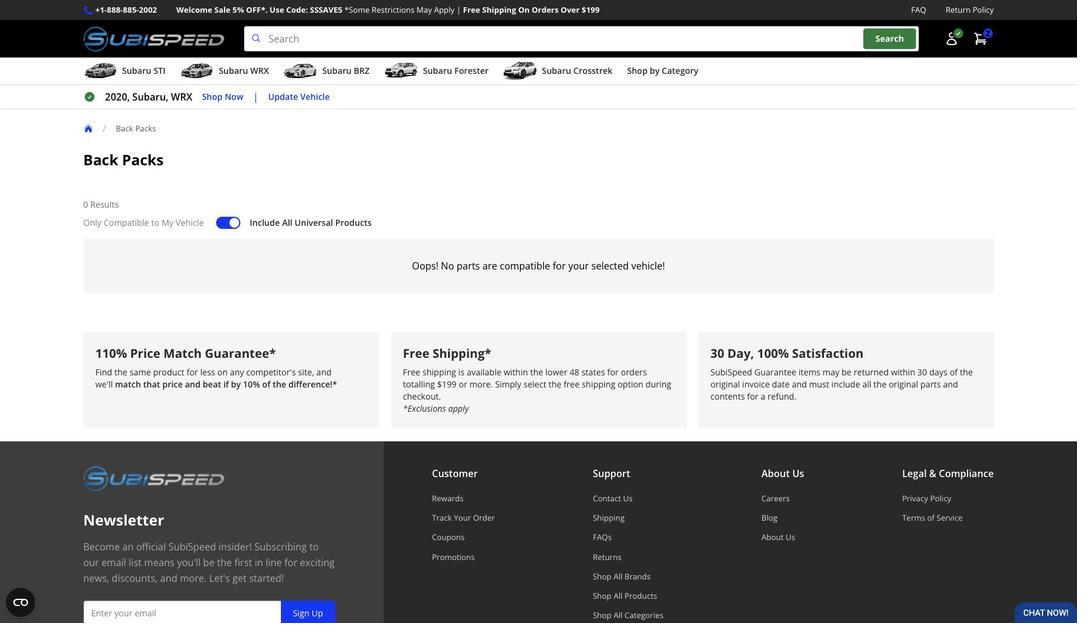 Task type: locate. For each thing, give the bounding box(es) containing it.
by right if
[[231, 379, 241, 390]]

up
[[312, 608, 323, 619]]

back down '/'
[[83, 150, 118, 170]]

0 horizontal spatial $199
[[438, 379, 457, 390]]

be up include
[[842, 366, 852, 378]]

match
[[115, 379, 141, 390]]

2 about us from the top
[[762, 532, 796, 543]]

shop down shop all brands
[[593, 591, 612, 602]]

0 horizontal spatial original
[[711, 379, 741, 390]]

0 vertical spatial about
[[762, 467, 790, 480]]

0 horizontal spatial products
[[336, 217, 372, 229]]

parts right no
[[457, 259, 480, 273]]

0
[[83, 199, 88, 210]]

4 subaru from the left
[[423, 65, 453, 76]]

for left "a"
[[748, 391, 759, 402]]

shop left now
[[202, 91, 223, 102]]

0 vertical spatial of
[[950, 366, 958, 378]]

0 horizontal spatial be
[[203, 556, 215, 569]]

1 vertical spatial subispeed logo image
[[83, 466, 225, 491]]

2 about from the top
[[762, 532, 784, 543]]

about up "careers"
[[762, 467, 790, 480]]

0 vertical spatial |
[[457, 4, 461, 15]]

0 vertical spatial packs
[[135, 123, 156, 134]]

guarantee
[[755, 366, 797, 378]]

our
[[83, 556, 99, 569]]

policy up the 2
[[973, 4, 995, 15]]

2
[[986, 27, 991, 39]]

match that price and beat if by 10% of the difference!*
[[115, 379, 337, 390]]

about us down 'blog' link
[[762, 532, 796, 543]]

be up let's
[[203, 556, 215, 569]]

search input field
[[244, 26, 919, 52]]

track
[[432, 513, 452, 524]]

1 vertical spatial be
[[203, 556, 215, 569]]

day,
[[728, 346, 755, 362]]

and down means
[[160, 572, 178, 585]]

legal & compliance
[[903, 467, 995, 480]]

contact
[[593, 493, 622, 504]]

1 horizontal spatial original
[[889, 379, 919, 390]]

1 horizontal spatial of
[[928, 513, 935, 524]]

wrx inside dropdown button
[[250, 65, 269, 76]]

a subaru sti thumbnail image image
[[83, 62, 117, 80]]

us up shipping link
[[624, 493, 633, 504]]

subispeed inside 30 day, 100% satisfaction subispeed guarantee items may be returned within 30 days of the original invoice date and must include all the original parts and contents for a refund.
[[711, 366, 753, 378]]

1 horizontal spatial vehicle
[[301, 91, 330, 102]]

1 vertical spatial more.
[[180, 572, 207, 585]]

by left category
[[650, 65, 660, 76]]

sale
[[215, 4, 231, 15]]

shipping
[[483, 4, 517, 15], [593, 513, 625, 524]]

us up careers link
[[793, 467, 805, 480]]

0 vertical spatial subispeed
[[711, 366, 753, 378]]

10%
[[243, 379, 260, 390]]

subaru for subaru sti
[[122, 65, 151, 76]]

2 vertical spatial us
[[786, 532, 796, 543]]

of right terms
[[928, 513, 935, 524]]

in
[[255, 556, 263, 569]]

more. inside free shipping* free shipping is available within the lower 48 states for orders totalling $199 or more. simply select the free shipping option during checkout. *exclusions apply
[[470, 379, 493, 390]]

5 subaru from the left
[[542, 65, 572, 76]]

products right 'universal'
[[336, 217, 372, 229]]

0 horizontal spatial vehicle
[[176, 217, 204, 229]]

Enter your email text field
[[83, 601, 335, 623]]

shop by category button
[[628, 60, 699, 84]]

$199 right over
[[582, 4, 600, 15]]

update vehicle
[[268, 91, 330, 102]]

wrx down a subaru wrx thumbnail image
[[171, 90, 192, 104]]

0 horizontal spatial to
[[151, 217, 160, 229]]

for right the states
[[608, 366, 619, 378]]

0 vertical spatial be
[[842, 366, 852, 378]]

about us up careers link
[[762, 467, 805, 480]]

on
[[519, 4, 530, 15]]

shop all categories
[[593, 610, 664, 621]]

shop now
[[202, 91, 244, 102]]

about
[[762, 467, 790, 480], [762, 532, 784, 543]]

subaru
[[122, 65, 151, 76], [219, 65, 248, 76], [322, 65, 352, 76], [423, 65, 453, 76], [542, 65, 572, 76]]

0 vertical spatial policy
[[973, 4, 995, 15]]

more. inside become an official subispeed insider! subscribing to our email list means you'll be the first in line for exciting news, discounts, and more. let's get started!
[[180, 572, 207, 585]]

| right now
[[253, 90, 259, 104]]

1 subaru from the left
[[122, 65, 151, 76]]

0 horizontal spatial wrx
[[171, 90, 192, 104]]

30
[[711, 346, 725, 362], [918, 366, 928, 378]]

1 horizontal spatial policy
[[973, 4, 995, 15]]

careers link
[[762, 493, 805, 504]]

shop inside dropdown button
[[628, 65, 648, 76]]

be
[[842, 366, 852, 378], [203, 556, 215, 569]]

shop all products link
[[593, 591, 664, 602]]

1 vertical spatial shipping
[[593, 513, 625, 524]]

0 vertical spatial about us
[[762, 467, 805, 480]]

selected
[[592, 259, 629, 273]]

$199 left or
[[438, 379, 457, 390]]

subaru brz
[[322, 65, 370, 76]]

totalling
[[403, 379, 435, 390]]

2 within from the left
[[892, 366, 916, 378]]

subispeed logo image up newsletter
[[83, 466, 225, 491]]

packs down 2020, subaru, wrx
[[135, 123, 156, 134]]

0 vertical spatial parts
[[457, 259, 480, 273]]

1 vertical spatial about
[[762, 532, 784, 543]]

more. down you'll
[[180, 572, 207, 585]]

shipping down the states
[[582, 379, 616, 390]]

subaru for subaru brz
[[322, 65, 352, 76]]

for inside free shipping* free shipping is available within the lower 48 states for orders totalling $199 or more. simply select the free shipping option during checkout. *exclusions apply
[[608, 366, 619, 378]]

universal
[[295, 217, 333, 229]]

subaru forester
[[423, 65, 489, 76]]

packs
[[135, 123, 156, 134], [122, 150, 164, 170]]

compatible
[[104, 217, 149, 229]]

vehicle down subaru brz dropdown button
[[301, 91, 330, 102]]

original up contents on the bottom right of the page
[[711, 379, 741, 390]]

within inside free shipping* free shipping is available within the lower 48 states for orders totalling $199 or more. simply select the free shipping option during checkout. *exclusions apply
[[504, 366, 528, 378]]

1 vertical spatial packs
[[122, 150, 164, 170]]

subaru inside dropdown button
[[122, 65, 151, 76]]

3 subaru from the left
[[322, 65, 352, 76]]

48
[[570, 366, 580, 378]]

free shipping* free shipping is available within the lower 48 states for orders totalling $199 or more. simply select the free shipping option during checkout. *exclusions apply
[[403, 346, 672, 414]]

2 vertical spatial of
[[928, 513, 935, 524]]

1 horizontal spatial 30
[[918, 366, 928, 378]]

1 horizontal spatial shipping
[[582, 379, 616, 390]]

1 horizontal spatial to
[[310, 540, 319, 554]]

within inside 30 day, 100% satisfaction subispeed guarantee items may be returned within 30 days of the original invoice date and must include all the original parts and contents for a refund.
[[892, 366, 916, 378]]

shipping left on
[[483, 4, 517, 15]]

1 horizontal spatial within
[[892, 366, 916, 378]]

shipping down contact
[[593, 513, 625, 524]]

the up match
[[115, 366, 128, 378]]

back packs down the back packs link
[[83, 150, 164, 170]]

faq link
[[912, 4, 927, 16]]

subaru for subaru wrx
[[219, 65, 248, 76]]

update
[[268, 91, 298, 102]]

1 vertical spatial vehicle
[[176, 217, 204, 229]]

the right all
[[874, 379, 887, 390]]

within right returned
[[892, 366, 916, 378]]

policy up terms of service link
[[931, 493, 952, 504]]

30 left days
[[918, 366, 928, 378]]

$199
[[582, 4, 600, 15], [438, 379, 457, 390]]

0 horizontal spatial by
[[231, 379, 241, 390]]

about down "blog"
[[762, 532, 784, 543]]

find
[[95, 366, 112, 378]]

0 horizontal spatial |
[[253, 90, 259, 104]]

1 vertical spatial products
[[625, 591, 658, 602]]

1 vertical spatial of
[[262, 379, 271, 390]]

0 vertical spatial wrx
[[250, 65, 269, 76]]

returns link
[[593, 552, 664, 563]]

0 horizontal spatial 30
[[711, 346, 725, 362]]

parts down days
[[921, 379, 942, 390]]

price
[[162, 379, 183, 390]]

subaru up now
[[219, 65, 248, 76]]

| right apply
[[457, 4, 461, 15]]

products up categories
[[625, 591, 658, 602]]

to up exciting
[[310, 540, 319, 554]]

30 day, 100% satisfaction subispeed guarantee items may be returned within 30 days of the original invoice date and must include all the original parts and contents for a refund.
[[711, 346, 974, 402]]

subaru crosstrek button
[[504, 60, 613, 84]]

0 vertical spatial by
[[650, 65, 660, 76]]

subispeed logo image
[[83, 26, 225, 52], [83, 466, 225, 491]]

1 vertical spatial parts
[[921, 379, 942, 390]]

packs down the back packs link
[[122, 150, 164, 170]]

back packs right '/'
[[116, 123, 156, 134]]

shop for shop all brands
[[593, 571, 612, 582]]

subaru left forester at the top of the page
[[423, 65, 453, 76]]

0 horizontal spatial shipping
[[423, 366, 457, 378]]

return policy link
[[946, 4, 995, 16]]

promotions
[[432, 552, 475, 563]]

for left less
[[187, 366, 198, 378]]

0 vertical spatial subispeed logo image
[[83, 26, 225, 52]]

0 horizontal spatial subispeed
[[169, 540, 216, 554]]

shop all brands link
[[593, 571, 664, 582]]

of right days
[[950, 366, 958, 378]]

1 vertical spatial 30
[[918, 366, 928, 378]]

1 vertical spatial back
[[83, 150, 118, 170]]

vehicle right the my
[[176, 217, 204, 229]]

same
[[130, 366, 151, 378]]

all left brands
[[614, 571, 623, 582]]

sign
[[293, 608, 310, 619]]

and up difference!*
[[317, 366, 332, 378]]

1 vertical spatial policy
[[931, 493, 952, 504]]

1 horizontal spatial products
[[625, 591, 658, 602]]

1 vertical spatial about us
[[762, 532, 796, 543]]

30 left day,
[[711, 346, 725, 362]]

us down 'blog' link
[[786, 532, 796, 543]]

sign up button
[[281, 601, 335, 623]]

0 vertical spatial $199
[[582, 4, 600, 15]]

open widget image
[[6, 588, 35, 617]]

by inside dropdown button
[[650, 65, 660, 76]]

subaru for subaru forester
[[423, 65, 453, 76]]

privacy policy link
[[903, 493, 995, 504]]

0 horizontal spatial of
[[262, 379, 271, 390]]

subispeed logo image down '2002' on the top of page
[[83, 26, 225, 52]]

all for categories
[[614, 610, 623, 621]]

wrx up update
[[250, 65, 269, 76]]

the up let's
[[217, 556, 232, 569]]

and left beat
[[185, 379, 201, 390]]

more. down available
[[470, 379, 493, 390]]

1 vertical spatial us
[[624, 493, 633, 504]]

the right days
[[961, 366, 974, 378]]

subaru left crosstrek on the top
[[542, 65, 572, 76]]

privacy policy
[[903, 493, 952, 504]]

subaru wrx
[[219, 65, 269, 76]]

lower
[[546, 366, 568, 378]]

1 vertical spatial subispeed
[[169, 540, 216, 554]]

subaru forester button
[[384, 60, 489, 84]]

subispeed down day,
[[711, 366, 753, 378]]

1 vertical spatial |
[[253, 90, 259, 104]]

may
[[823, 366, 840, 378]]

original down returned
[[889, 379, 919, 390]]

us for about us link
[[786, 532, 796, 543]]

news,
[[83, 572, 109, 585]]

to left the my
[[151, 217, 160, 229]]

for right line
[[285, 556, 298, 569]]

1 horizontal spatial subispeed
[[711, 366, 753, 378]]

about us
[[762, 467, 805, 480], [762, 532, 796, 543]]

and down days
[[944, 379, 959, 390]]

all down shop all brands
[[614, 591, 623, 602]]

us for contact us "link"
[[624, 493, 633, 504]]

all right include
[[282, 217, 293, 229]]

+1-888-885-2002 link
[[95, 4, 157, 16]]

by
[[650, 65, 660, 76], [231, 379, 241, 390]]

within up simply
[[504, 366, 528, 378]]

1 horizontal spatial parts
[[921, 379, 942, 390]]

terms
[[903, 513, 926, 524]]

all down shop all products
[[614, 610, 623, 621]]

1 horizontal spatial $199
[[582, 4, 600, 15]]

crosstrek
[[574, 65, 613, 76]]

2 subaru from the left
[[219, 65, 248, 76]]

order
[[473, 513, 495, 524]]

orders
[[621, 366, 647, 378]]

customer
[[432, 467, 478, 480]]

shipping link
[[593, 513, 664, 524]]

find the same product for less on any competitor's site, and we'll
[[95, 366, 332, 390]]

a
[[761, 391, 766, 402]]

subaru left sti
[[122, 65, 151, 76]]

$199 inside free shipping* free shipping is available within the lower 48 states for orders totalling $199 or more. simply select the free shipping option during checkout. *exclusions apply
[[438, 379, 457, 390]]

subispeed up you'll
[[169, 540, 216, 554]]

1 horizontal spatial |
[[457, 4, 461, 15]]

1 vertical spatial wrx
[[171, 90, 192, 104]]

for inside become an official subispeed insider! subscribing to our email list means you'll be the first in line for exciting news, discounts, and more. let's get started!
[[285, 556, 298, 569]]

shop down shop all products
[[593, 610, 612, 621]]

0 vertical spatial to
[[151, 217, 160, 229]]

0 vertical spatial back packs
[[116, 123, 156, 134]]

0 horizontal spatial policy
[[931, 493, 952, 504]]

2 horizontal spatial of
[[950, 366, 958, 378]]

1 within from the left
[[504, 366, 528, 378]]

compliance
[[940, 467, 995, 480]]

back right '/'
[[116, 123, 133, 134]]

shop down returns
[[593, 571, 612, 582]]

subaru left brz
[[322, 65, 352, 76]]

1 horizontal spatial by
[[650, 65, 660, 76]]

subscribing
[[255, 540, 307, 554]]

shop left category
[[628, 65, 648, 76]]

of down competitor's
[[262, 379, 271, 390]]

1 vertical spatial to
[[310, 540, 319, 554]]

subispeed inside become an official subispeed insider! subscribing to our email list means you'll be the first in line for exciting news, discounts, and more. let's get started!
[[169, 540, 216, 554]]

careers
[[762, 493, 790, 504]]

0 horizontal spatial within
[[504, 366, 528, 378]]

service
[[937, 513, 964, 524]]

0 vertical spatial us
[[793, 467, 805, 480]]

110%
[[95, 346, 127, 362]]

for left your
[[553, 259, 566, 273]]

1 horizontal spatial be
[[842, 366, 852, 378]]

0 vertical spatial vehicle
[[301, 91, 330, 102]]

for inside find the same product for less on any competitor's site, and we'll
[[187, 366, 198, 378]]

a subaru brz thumbnail image image
[[284, 62, 318, 80]]

0 horizontal spatial more.
[[180, 572, 207, 585]]

1 horizontal spatial wrx
[[250, 65, 269, 76]]

a subaru wrx thumbnail image image
[[180, 62, 214, 80]]

1 horizontal spatial more.
[[470, 379, 493, 390]]

faqs
[[593, 532, 612, 543]]

return policy
[[946, 4, 995, 15]]

beat
[[203, 379, 221, 390]]

0 vertical spatial shipping
[[483, 4, 517, 15]]

shipping left is
[[423, 366, 457, 378]]

track your order link
[[432, 513, 495, 524]]

0 vertical spatial more.
[[470, 379, 493, 390]]

1 vertical spatial $199
[[438, 379, 457, 390]]

returned
[[854, 366, 889, 378]]

back
[[116, 123, 133, 134], [83, 150, 118, 170]]



Task type: describe. For each thing, give the bounding box(es) containing it.
be inside 30 day, 100% satisfaction subispeed guarantee items may be returned within 30 days of the original invoice date and must include all the original parts and contents for a refund.
[[842, 366, 852, 378]]

to inside become an official subispeed insider! subscribing to our email list means you'll be the first in line for exciting news, discounts, and more. let's get started!
[[310, 540, 319, 554]]

the inside find the same product for less on any competitor's site, and we'll
[[115, 366, 128, 378]]

are
[[483, 259, 498, 273]]

1 vertical spatial back packs
[[83, 150, 164, 170]]

&
[[930, 467, 937, 480]]

1 original from the left
[[711, 379, 741, 390]]

1 vertical spatial by
[[231, 379, 241, 390]]

0 vertical spatial 30
[[711, 346, 725, 362]]

0 vertical spatial shipping
[[423, 366, 457, 378]]

the down competitor's
[[273, 379, 287, 390]]

only
[[83, 217, 102, 229]]

0 vertical spatial products
[[336, 217, 372, 229]]

my
[[162, 217, 174, 229]]

and inside become an official subispeed insider! subscribing to our email list means you'll be the first in line for exciting news, discounts, and more. let's get started!
[[160, 572, 178, 585]]

1 horizontal spatial shipping
[[593, 513, 625, 524]]

policy for privacy policy
[[931, 493, 952, 504]]

1 subispeed logo image from the top
[[83, 26, 225, 52]]

option
[[618, 379, 644, 390]]

a subaru crosstrek thumbnail image image
[[504, 62, 537, 80]]

/
[[103, 122, 106, 135]]

coupons link
[[432, 532, 495, 543]]

email
[[102, 556, 126, 569]]

code:
[[286, 4, 308, 15]]

shop for shop all categories
[[593, 610, 612, 621]]

means
[[144, 556, 175, 569]]

and inside find the same product for less on any competitor's site, and we'll
[[317, 366, 332, 378]]

2 vertical spatial free
[[403, 366, 421, 378]]

*some restrictions may apply | free shipping on orders over $199
[[345, 4, 600, 15]]

less
[[200, 366, 215, 378]]

*some
[[345, 4, 370, 15]]

2020,
[[105, 90, 130, 104]]

may
[[417, 4, 432, 15]]

or
[[459, 379, 468, 390]]

subaru sti
[[122, 65, 166, 76]]

contact us
[[593, 493, 633, 504]]

subaru for subaru crosstrek
[[542, 65, 572, 76]]

0 horizontal spatial parts
[[457, 259, 480, 273]]

brands
[[625, 571, 651, 582]]

subaru brz button
[[284, 60, 370, 84]]

must
[[810, 379, 830, 390]]

privacy
[[903, 493, 929, 504]]

110% price match guarantee*
[[95, 346, 276, 362]]

the inside become an official subispeed insider! subscribing to our email list means you'll be the first in line for exciting news, discounts, and more. let's get started!
[[217, 556, 232, 569]]

subaru crosstrek
[[542, 65, 613, 76]]

exciting
[[300, 556, 335, 569]]

your
[[569, 259, 589, 273]]

policy for return policy
[[973, 4, 995, 15]]

category
[[662, 65, 699, 76]]

use
[[270, 4, 284, 15]]

subaru wrx button
[[180, 60, 269, 84]]

all for universal
[[282, 217, 293, 229]]

days
[[930, 366, 948, 378]]

returns
[[593, 552, 622, 563]]

coupons
[[432, 532, 465, 543]]

1 vertical spatial shipping
[[582, 379, 616, 390]]

become an official subispeed insider! subscribing to our email list means you'll be the first in line for exciting news, discounts, and more. let's get started!
[[83, 540, 335, 585]]

the up select
[[531, 366, 544, 378]]

parts inside 30 day, 100% satisfaction subispeed guarantee items may be returned within 30 days of the original invoice date and must include all the original parts and contents for a refund.
[[921, 379, 942, 390]]

guarantee*
[[205, 346, 276, 362]]

0 horizontal spatial shipping
[[483, 4, 517, 15]]

welcome sale 5% off*. use code: sssave5
[[176, 4, 343, 15]]

apply
[[449, 403, 469, 414]]

support
[[593, 467, 631, 480]]

button image
[[945, 32, 959, 46]]

rewards link
[[432, 493, 495, 504]]

started!
[[249, 572, 284, 585]]

shop all products
[[593, 591, 658, 602]]

checkout.
[[403, 391, 441, 402]]

let's
[[209, 572, 230, 585]]

brz
[[354, 65, 370, 76]]

off*.
[[246, 4, 268, 15]]

for inside 30 day, 100% satisfaction subispeed guarantee items may be returned within 30 days of the original invoice date and must include all the original parts and contents for a refund.
[[748, 391, 759, 402]]

shop all brands
[[593, 571, 651, 582]]

free
[[564, 379, 580, 390]]

0 vertical spatial back
[[116, 123, 133, 134]]

+1-888-885-2002
[[95, 4, 157, 15]]

shop by category
[[628, 65, 699, 76]]

invoice
[[743, 379, 770, 390]]

the down "lower"
[[549, 379, 562, 390]]

results
[[90, 199, 119, 210]]

your
[[454, 513, 471, 524]]

only compatible to my vehicle
[[83, 217, 204, 229]]

price
[[130, 346, 160, 362]]

2 original from the left
[[889, 379, 919, 390]]

2 subispeed logo image from the top
[[83, 466, 225, 491]]

shop for shop all products
[[593, 591, 612, 602]]

shop for shop now
[[202, 91, 223, 102]]

update vehicle button
[[268, 90, 330, 104]]

compatible
[[500, 259, 551, 273]]

include all universal products
[[250, 217, 372, 229]]

states
[[582, 366, 606, 378]]

items
[[799, 366, 821, 378]]

over
[[561, 4, 580, 15]]

be inside become an official subispeed insider! subscribing to our email list means you'll be the first in line for exciting news, discounts, and more. let's get started!
[[203, 556, 215, 569]]

vehicle inside button
[[301, 91, 330, 102]]

simply
[[496, 379, 522, 390]]

*exclusions
[[403, 403, 446, 414]]

we'll
[[95, 379, 113, 390]]

0 vertical spatial free
[[463, 4, 481, 15]]

all for products
[[614, 591, 623, 602]]

2 button
[[968, 27, 995, 51]]

1 vertical spatial free
[[403, 346, 430, 362]]

that
[[143, 379, 160, 390]]

get
[[233, 572, 247, 585]]

contents
[[711, 391, 745, 402]]

1 about us from the top
[[762, 467, 805, 480]]

1 about from the top
[[762, 467, 790, 480]]

shop for shop by category
[[628, 65, 648, 76]]

and down items
[[793, 379, 808, 390]]

home image
[[83, 124, 93, 133]]

of inside 30 day, 100% satisfaction subispeed guarantee items may be returned within 30 days of the original invoice date and must include all the original parts and contents for a refund.
[[950, 366, 958, 378]]

a subaru forester thumbnail image image
[[384, 62, 418, 80]]

no
[[441, 259, 454, 273]]

885-
[[123, 4, 139, 15]]

shop all categories link
[[593, 610, 664, 621]]

back packs link
[[116, 123, 166, 134]]

all for brands
[[614, 571, 623, 582]]



Task type: vqa. For each thing, say whether or not it's contained in the screenshot.
Pay in full or in 4 interest-free installments of $8.25 .
no



